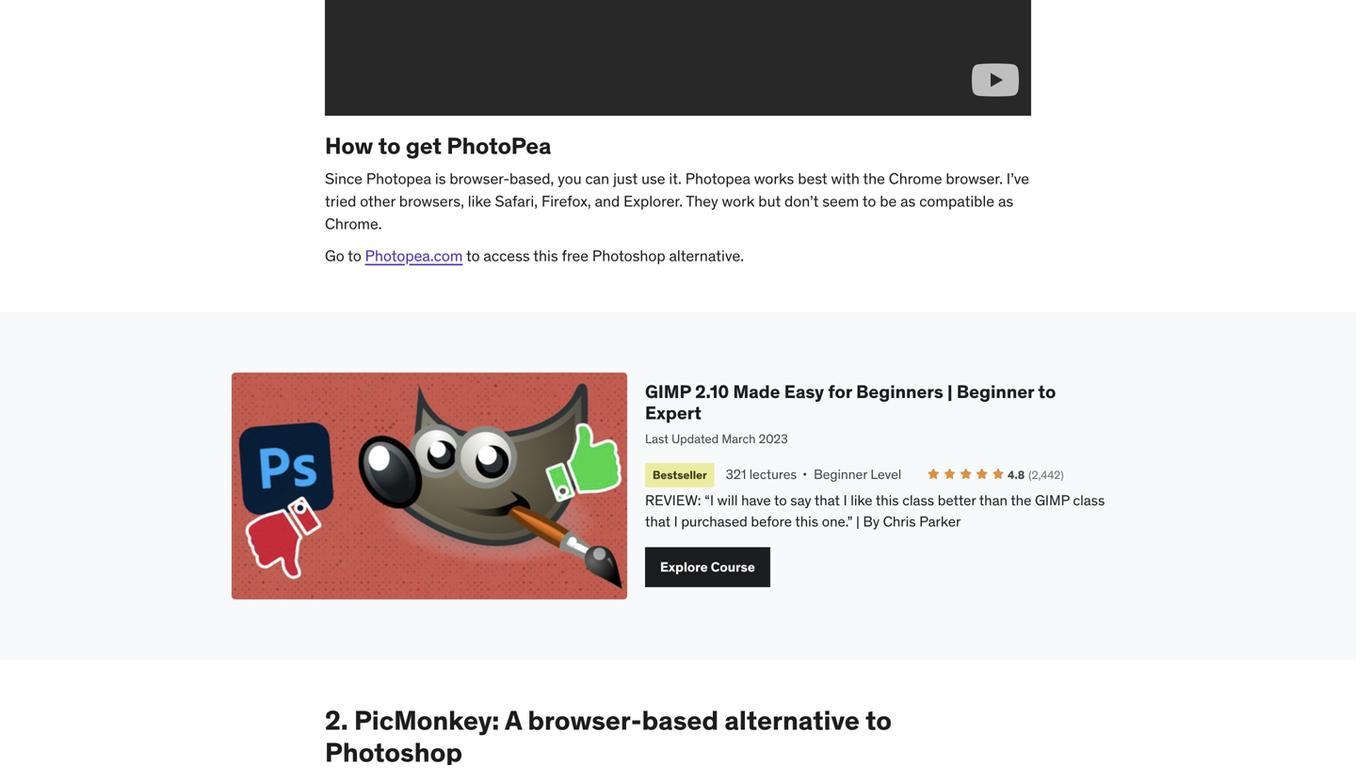 Task type: locate. For each thing, give the bounding box(es) containing it.
to up (2,442)
[[1039, 380, 1056, 403]]

1 horizontal spatial browser-
[[528, 705, 642, 738]]

2 class from the left
[[1074, 492, 1105, 510]]

photoshop for go to photopea.com to access this free photoshop alternative.
[[593, 246, 666, 266]]

| right 'beginners'
[[948, 380, 953, 403]]

1 vertical spatial like
[[851, 492, 873, 510]]

as right be
[[901, 192, 916, 211]]

1 vertical spatial that
[[645, 513, 671, 531]]

the
[[863, 169, 886, 188], [1011, 492, 1032, 510]]

photopea up they
[[686, 169, 751, 188]]

0 horizontal spatial |
[[856, 513, 860, 531]]

picmonkey:
[[354, 705, 500, 738]]

i've
[[1007, 169, 1030, 188]]

1 horizontal spatial photopea
[[686, 169, 751, 188]]

to left get
[[378, 132, 401, 160]]

like
[[468, 192, 491, 211], [851, 492, 873, 510]]

free
[[562, 246, 589, 266]]

by
[[864, 513, 880, 531]]

don't
[[785, 192, 819, 211]]

0 vertical spatial beginner
[[957, 380, 1035, 403]]

0 vertical spatial |
[[948, 380, 953, 403]]

photopea up other
[[366, 169, 432, 188]]

0 horizontal spatial browser-
[[450, 169, 510, 188]]

how to get photopea since photopea is browser-based, you can just use it. photopea works best with the chrome browser. i've tried other browsers, like safari, firefox, and explorer. they work but don't seem to be as compatible as chrome.
[[325, 132, 1030, 234]]

1 class from the left
[[903, 492, 935, 510]]

to
[[378, 132, 401, 160], [863, 192, 877, 211], [348, 246, 362, 266], [466, 246, 480, 266], [1039, 380, 1056, 403], [774, 492, 787, 510], [866, 705, 892, 738]]

1 horizontal spatial that
[[815, 492, 840, 510]]

gimp 2.10 made easy for beginners | beginner to expert link
[[645, 380, 1116, 425]]

go
[[325, 246, 345, 266]]

beginners
[[857, 380, 944, 403]]

updated
[[672, 431, 719, 447]]

compatible
[[920, 192, 995, 211]]

browser- right the a
[[528, 705, 642, 738]]

2.
[[325, 705, 348, 738]]

| inside gimp 2.10 made easy for beginners | beginner to expert last updated march 2023
[[948, 380, 953, 403]]

0 horizontal spatial i
[[674, 513, 678, 531]]

alternative.
[[669, 246, 744, 266]]

best
[[798, 169, 828, 188]]

0 horizontal spatial photoshop
[[325, 737, 463, 766]]

chris
[[883, 513, 916, 531]]

gimp 2.10 made easy for beginners | beginner to expert last updated march 2023
[[645, 380, 1056, 447]]

tried
[[325, 192, 356, 211]]

0 horizontal spatial the
[[863, 169, 886, 188]]

to right alternative
[[866, 705, 892, 738]]

2 vertical spatial this
[[795, 513, 819, 531]]

work
[[722, 192, 755, 211]]

that up one."
[[815, 492, 840, 510]]

like inside how to get photopea since photopea is browser-based, you can just use it. photopea works best with the chrome browser. i've tried other browsers, like safari, firefox, and explorer. they work but don't seem to be as compatible as chrome.
[[468, 192, 491, 211]]

photopea
[[366, 169, 432, 188], [686, 169, 751, 188]]

0 vertical spatial i
[[844, 492, 848, 510]]

1 horizontal spatial photoshop
[[593, 246, 666, 266]]

have
[[742, 492, 771, 510]]

this up chris
[[876, 492, 899, 510]]

to inside gimp 2.10 made easy for beginners | beginner to expert last updated march 2023
[[1039, 380, 1056, 403]]

that
[[815, 492, 840, 510], [645, 513, 671, 531]]

seem
[[823, 192, 859, 211]]

i
[[844, 492, 848, 510], [674, 513, 678, 531]]

1 horizontal spatial beginner
[[957, 380, 1035, 403]]

march
[[722, 431, 756, 447]]

easy
[[785, 380, 825, 403]]

photopea
[[447, 132, 552, 160]]

0 horizontal spatial as
[[901, 192, 916, 211]]

1 photopea from the left
[[366, 169, 432, 188]]

0 vertical spatial photoshop
[[593, 246, 666, 266]]

safari,
[[495, 192, 538, 211]]

1 vertical spatial gimp
[[1035, 492, 1070, 510]]

1 horizontal spatial class
[[1074, 492, 1105, 510]]

the up be
[[863, 169, 886, 188]]

based,
[[510, 169, 554, 188]]

0 horizontal spatial that
[[645, 513, 671, 531]]

this down say
[[795, 513, 819, 531]]

browsers,
[[399, 192, 464, 211]]

access
[[484, 246, 530, 266]]

|
[[948, 380, 953, 403], [856, 513, 860, 531]]

but
[[759, 192, 781, 211]]

like up by
[[851, 492, 873, 510]]

as
[[901, 192, 916, 211], [999, 192, 1014, 211]]

0 vertical spatial like
[[468, 192, 491, 211]]

that down the review:
[[645, 513, 671, 531]]

made
[[733, 380, 781, 403]]

this
[[533, 246, 558, 266], [876, 492, 899, 510], [795, 513, 819, 531]]

1 vertical spatial photoshop
[[325, 737, 463, 766]]

0 vertical spatial this
[[533, 246, 558, 266]]

class
[[903, 492, 935, 510], [1074, 492, 1105, 510]]

2. picmonkey: a browser-based alternative to photoshop
[[325, 705, 892, 766]]

i down the review:
[[674, 513, 678, 531]]

be
[[880, 192, 897, 211]]

gimp left 2.10
[[645, 380, 691, 403]]

the inside review: "i will have to say that i like this class better than the gimp class that i purchased before this one." |
[[1011, 492, 1032, 510]]

browser- down photopea
[[450, 169, 510, 188]]

0 vertical spatial browser-
[[450, 169, 510, 188]]

to left say
[[774, 492, 787, 510]]

(2,442)
[[1029, 468, 1064, 483]]

1 vertical spatial |
[[856, 513, 860, 531]]

0 vertical spatial gimp
[[645, 380, 691, 403]]

1 horizontal spatial the
[[1011, 492, 1032, 510]]

321
[[726, 466, 747, 483]]

firefox,
[[542, 192, 591, 211]]

for
[[829, 380, 853, 403]]

0 horizontal spatial photopea
[[366, 169, 432, 188]]

1 horizontal spatial as
[[999, 192, 1014, 211]]

like inside review: "i will have to say that i like this class better than the gimp class that i purchased before this one." |
[[851, 492, 873, 510]]

0 horizontal spatial gimp
[[645, 380, 691, 403]]

chrome
[[889, 169, 943, 188]]

one."
[[822, 513, 853, 531]]

browser-
[[450, 169, 510, 188], [528, 705, 642, 738]]

gimp down (2,442)
[[1035, 492, 1070, 510]]

1 horizontal spatial like
[[851, 492, 873, 510]]

the down 4.8 on the bottom right of the page
[[1011, 492, 1032, 510]]

a
[[505, 705, 522, 738]]

photoshop inside 2. picmonkey: a browser-based alternative to photoshop
[[325, 737, 463, 766]]

0 horizontal spatial this
[[533, 246, 558, 266]]

like left safari,
[[468, 192, 491, 211]]

0 vertical spatial the
[[863, 169, 886, 188]]

beginner left level at the bottom right
[[814, 466, 868, 483]]

1 vertical spatial this
[[876, 492, 899, 510]]

0 horizontal spatial class
[[903, 492, 935, 510]]

i up one."
[[844, 492, 848, 510]]

go to photopea.com to access this free photoshop alternative.
[[325, 246, 744, 266]]

beginner
[[957, 380, 1035, 403], [814, 466, 868, 483]]

beginner up 4.8 on the bottom right of the page
[[957, 380, 1035, 403]]

0 horizontal spatial like
[[468, 192, 491, 211]]

gimp
[[645, 380, 691, 403], [1035, 492, 1070, 510]]

to left access
[[466, 246, 480, 266]]

photoshop
[[593, 246, 666, 266], [325, 737, 463, 766]]

1 vertical spatial the
[[1011, 492, 1032, 510]]

0 vertical spatial that
[[815, 492, 840, 510]]

1 horizontal spatial |
[[948, 380, 953, 403]]

| left by
[[856, 513, 860, 531]]

as down the i've on the top
[[999, 192, 1014, 211]]

1 horizontal spatial gimp
[[1035, 492, 1070, 510]]

just
[[613, 169, 638, 188]]

photopea.com link
[[365, 246, 463, 266]]

this left free at the top left of the page
[[533, 246, 558, 266]]

chrome.
[[325, 214, 382, 234]]

they
[[686, 192, 719, 211]]

1 vertical spatial beginner
[[814, 466, 868, 483]]

1 vertical spatial browser-
[[528, 705, 642, 738]]



Task type: describe. For each thing, give the bounding box(es) containing it.
to left be
[[863, 192, 877, 211]]

can
[[585, 169, 610, 188]]

purchased
[[681, 513, 748, 531]]

2 horizontal spatial this
[[876, 492, 899, 510]]

photoshop for 2. picmonkey: a browser-based alternative to photoshop
[[325, 737, 463, 766]]

1 horizontal spatial this
[[795, 513, 819, 531]]

321 lectures
[[726, 466, 797, 483]]

beginner level
[[814, 466, 902, 483]]

2023
[[759, 431, 788, 447]]

you
[[558, 169, 582, 188]]

works
[[754, 169, 795, 188]]

course
[[711, 559, 756, 576]]

the inside how to get photopea since photopea is browser-based, you can just use it. photopea works best with the chrome browser. i've tried other browsers, like safari, firefox, and explorer. they work but don't seem to be as compatible as chrome.
[[863, 169, 886, 188]]

browser.
[[946, 169, 1003, 188]]

4.8
[[1008, 468, 1025, 483]]

gimp inside gimp 2.10 made easy for beginners | beginner to expert last updated march 2023
[[645, 380, 691, 403]]

last
[[645, 431, 669, 447]]

and
[[595, 192, 620, 211]]

since
[[325, 169, 363, 188]]

2 photopea from the left
[[686, 169, 751, 188]]

get
[[406, 132, 442, 160]]

it.
[[669, 169, 682, 188]]

with
[[831, 169, 860, 188]]

gimp inside review: "i will have to say that i like this class better than the gimp class that i purchased before this one." |
[[1035, 492, 1070, 510]]

expert
[[645, 402, 702, 425]]

by chris parker
[[864, 513, 961, 531]]

lectures
[[750, 466, 797, 483]]

1 horizontal spatial i
[[844, 492, 848, 510]]

1 vertical spatial i
[[674, 513, 678, 531]]

2.10
[[695, 380, 729, 403]]

other
[[360, 192, 396, 211]]

alternative
[[725, 705, 860, 738]]

| inside review: "i will have to say that i like this class better than the gimp class that i purchased before this one." |
[[856, 513, 860, 531]]

0 horizontal spatial beginner
[[814, 466, 868, 483]]

to inside 2. picmonkey: a browser-based alternative to photoshop
[[866, 705, 892, 738]]

bestseller
[[653, 468, 707, 483]]

"i
[[705, 492, 714, 510]]

browser- inside how to get photopea since photopea is browser-based, you can just use it. photopea works best with the chrome browser. i've tried other browsers, like safari, firefox, and explorer. they work but don't seem to be as compatible as chrome.
[[450, 169, 510, 188]]

based
[[642, 705, 719, 738]]

to right go
[[348, 246, 362, 266]]

will
[[718, 492, 738, 510]]

4.8 (2,442)
[[1008, 468, 1064, 483]]

explore
[[660, 559, 708, 576]]

is
[[435, 169, 446, 188]]

explorer.
[[624, 192, 683, 211]]

1 as from the left
[[901, 192, 916, 211]]

level
[[871, 466, 902, 483]]

beginner inside gimp 2.10 made easy for beginners | beginner to expert last updated march 2023
[[957, 380, 1035, 403]]

explore course link
[[645, 548, 771, 588]]

better
[[938, 492, 976, 510]]

how
[[325, 132, 373, 160]]

browser- inside 2. picmonkey: a browser-based alternative to photoshop
[[528, 705, 642, 738]]

to inside review: "i will have to say that i like this class better than the gimp class that i purchased before this one." |
[[774, 492, 787, 510]]

use
[[642, 169, 666, 188]]

review:
[[645, 492, 701, 510]]

explore course
[[660, 559, 756, 576]]

parker
[[920, 513, 961, 531]]

before
[[751, 513, 792, 531]]

2 as from the left
[[999, 192, 1014, 211]]

photopea.com
[[365, 246, 463, 266]]

say
[[791, 492, 812, 510]]

review: "i will have to say that i like this class better than the gimp class that i purchased before this one." |
[[645, 492, 1105, 531]]

than
[[980, 492, 1008, 510]]



Task type: vqa. For each thing, say whether or not it's contained in the screenshot.
Explore Course link
yes



